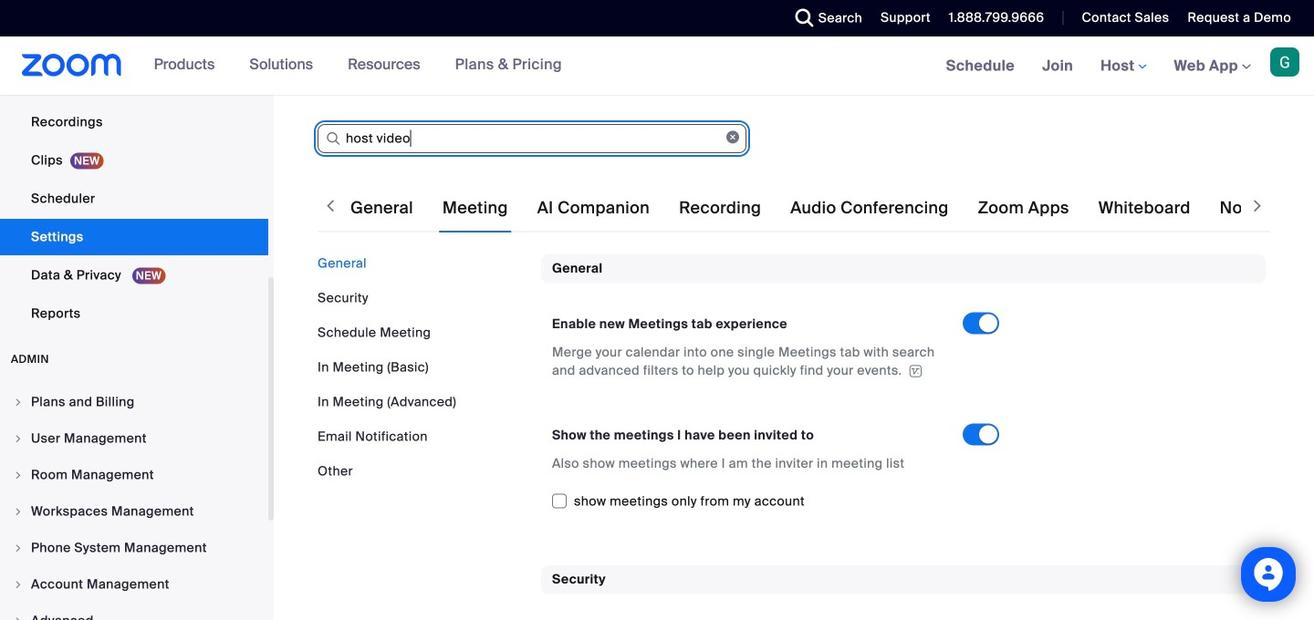 Task type: vqa. For each thing, say whether or not it's contained in the screenshot.
GO
no



Task type: describe. For each thing, give the bounding box(es) containing it.
1 right image from the top
[[13, 434, 24, 445]]

general element
[[541, 255, 1266, 537]]

scroll left image
[[321, 197, 340, 215]]

7 menu item from the top
[[0, 604, 268, 621]]

5 menu item from the top
[[0, 531, 268, 566]]

admin menu menu
[[0, 385, 268, 621]]

scroll right image
[[1249, 197, 1267, 215]]

3 right image from the top
[[13, 507, 24, 518]]

4 menu item from the top
[[0, 495, 268, 529]]

5 right image from the top
[[13, 616, 24, 621]]

side navigation navigation
[[0, 0, 274, 621]]



Task type: locate. For each thing, give the bounding box(es) containing it.
profile picture image
[[1271, 47, 1300, 77]]

meetings navigation
[[933, 37, 1314, 96]]

right image for first menu item
[[13, 397, 24, 408]]

product information navigation
[[140, 37, 576, 95]]

zoom logo image
[[22, 54, 122, 77]]

2 menu item from the top
[[0, 422, 268, 456]]

personal menu menu
[[0, 0, 268, 334]]

3 menu item from the top
[[0, 458, 268, 493]]

2 right image from the top
[[13, 580, 24, 591]]

menu bar
[[318, 255, 528, 481]]

1 right image from the top
[[13, 397, 24, 408]]

right image
[[13, 397, 24, 408], [13, 580, 24, 591]]

1 vertical spatial right image
[[13, 580, 24, 591]]

4 right image from the top
[[13, 543, 24, 554]]

6 menu item from the top
[[0, 568, 268, 602]]

1 menu item from the top
[[0, 385, 268, 420]]

tabs of my account settings page tab list
[[347, 183, 1314, 234]]

Search Settings text field
[[318, 124, 747, 153]]

0 vertical spatial right image
[[13, 397, 24, 408]]

menu item
[[0, 385, 268, 420], [0, 422, 268, 456], [0, 458, 268, 493], [0, 495, 268, 529], [0, 531, 268, 566], [0, 568, 268, 602], [0, 604, 268, 621]]

2 right image from the top
[[13, 470, 24, 481]]

right image for sixth menu item
[[13, 580, 24, 591]]

banner
[[0, 37, 1314, 96]]

security element
[[541, 566, 1266, 621]]

right image
[[13, 434, 24, 445], [13, 470, 24, 481], [13, 507, 24, 518], [13, 543, 24, 554], [13, 616, 24, 621]]



